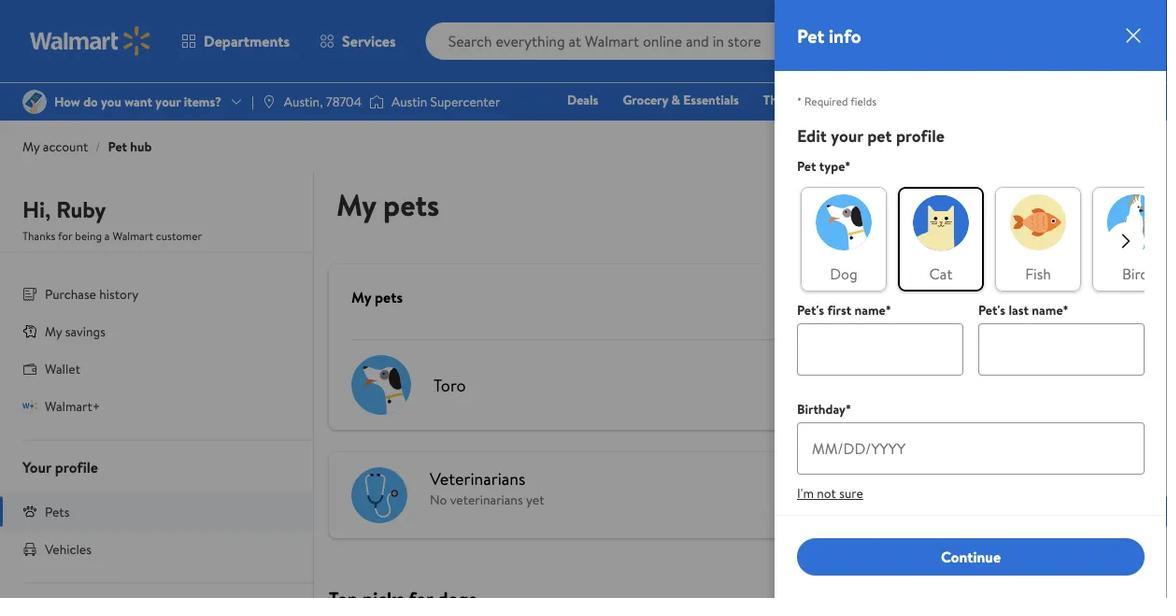 Task type: vqa. For each thing, say whether or not it's contained in the screenshot.
Add
yes



Task type: locate. For each thing, give the bounding box(es) containing it.
toro
[[434, 373, 466, 397]]

icon image for walmart+
[[22, 398, 37, 413]]

icon image inside my savings link
[[22, 324, 37, 339]]

2 vertical spatial icon image
[[22, 504, 37, 519]]

shop up registry link at the right of the page
[[933, 91, 961, 109]]

fields
[[851, 93, 877, 109]]

0 horizontal spatial pet's
[[797, 301, 824, 319]]

hi, ruby thanks for being a walmart customer
[[22, 194, 202, 244]]

home
[[795, 117, 829, 135]]

hi,
[[22, 194, 51, 225]]

account
[[43, 137, 88, 156]]

hi, ruby link
[[22, 194, 106, 233]]

info
[[829, 22, 861, 49]]

1 pet's from the left
[[797, 301, 824, 319]]

1 horizontal spatial edit
[[1107, 376, 1130, 394]]

1 name* from the left
[[855, 301, 891, 319]]

fish button
[[995, 187, 1081, 292]]

pet's
[[797, 301, 824, 319], [979, 301, 1006, 319]]

grocery
[[623, 91, 668, 109]]

my
[[22, 137, 40, 156], [336, 184, 376, 225], [351, 287, 371, 307], [45, 322, 62, 340]]

2 name* from the left
[[1032, 301, 1069, 319]]

vehicles link
[[0, 530, 313, 568]]

fashion
[[854, 117, 897, 135]]

continue button
[[797, 538, 1145, 576]]

next slide for pettypescroller list image
[[1108, 222, 1145, 260]]

profile
[[896, 124, 945, 148], [55, 457, 98, 477]]

1 icon image from the top
[[22, 324, 37, 339]]

0 vertical spatial pet
[[797, 22, 825, 49]]

birthday*
[[797, 400, 852, 418]]

name* right first
[[855, 301, 891, 319]]

pets link
[[0, 493, 313, 530]]

icon image left 'my savings'
[[22, 324, 37, 339]]

icon image inside walmart+ link
[[22, 398, 37, 413]]

2 pet's from the left
[[979, 301, 1006, 319]]

pet for pet info
[[797, 22, 825, 49]]

pet's left first
[[797, 301, 824, 319]]

fish
[[1025, 264, 1051, 284]]

*
[[797, 93, 802, 109]]

1 vertical spatial profile
[[55, 457, 98, 477]]

purchase history
[[45, 285, 139, 303]]

pet left type*
[[797, 157, 816, 175]]

home link
[[787, 116, 838, 136]]

my pets
[[336, 184, 439, 225], [351, 287, 403, 307]]

grocery & essentials link
[[614, 90, 748, 110]]

your
[[831, 124, 863, 148]]

name*
[[855, 301, 891, 319], [1032, 301, 1069, 319]]

pet info dialog
[[775, 0, 1167, 598]]

dog
[[830, 264, 858, 284]]

Pet's last name* text field
[[979, 323, 1145, 376]]

fish image image
[[1010, 194, 1066, 250]]

1 vertical spatial my pets
[[351, 287, 403, 307]]

icon image
[[22, 324, 37, 339], [22, 398, 37, 413], [22, 504, 37, 519]]

pets
[[383, 184, 439, 225], [375, 287, 403, 307]]

profile right your
[[55, 457, 98, 477]]

pet right /
[[108, 137, 127, 156]]

a
[[105, 228, 110, 244]]

essentials
[[684, 91, 739, 109]]

pet
[[867, 124, 892, 148]]

name* right last
[[1032, 301, 1069, 319]]

1 vertical spatial edit
[[1107, 376, 1130, 394]]

1 vertical spatial shop
[[742, 117, 771, 135]]

0 vertical spatial shop
[[933, 91, 961, 109]]

dog button
[[801, 187, 887, 292]]

yet
[[526, 491, 544, 509]]

the
[[862, 91, 883, 109]]

veterinarians
[[450, 491, 523, 509]]

edit
[[797, 124, 827, 148], [1107, 376, 1130, 394]]

edit up 'pet type*'
[[797, 124, 827, 148]]

pet's left last
[[979, 301, 1006, 319]]

0 horizontal spatial name*
[[855, 301, 891, 319]]

pet
[[797, 22, 825, 49], [108, 137, 127, 156], [797, 157, 816, 175]]

Pet's first name* text field
[[797, 323, 964, 376]]

i'm not sure
[[797, 484, 863, 502]]

registry
[[921, 117, 969, 135]]

1 horizontal spatial profile
[[896, 124, 945, 148]]

bird button
[[1093, 187, 1167, 292]]

sure
[[840, 484, 863, 502]]

add
[[1107, 292, 1130, 311]]

0 vertical spatial icon image
[[22, 324, 37, 339]]

history
[[99, 285, 139, 303]]

your profile
[[22, 457, 98, 477]]

your
[[22, 457, 51, 477]]

for
[[58, 228, 72, 244]]

icon image left walmart+
[[22, 398, 37, 413]]

registry link
[[913, 116, 977, 136]]

shop
[[933, 91, 961, 109], [742, 117, 771, 135]]

2 icon image from the top
[[22, 398, 37, 413]]

3 icon image from the top
[[22, 504, 37, 519]]

0 horizontal spatial edit
[[797, 124, 827, 148]]

edit inside pet info dialog
[[797, 124, 827, 148]]

0 vertical spatial edit
[[797, 124, 827, 148]]

edit for edit
[[1107, 376, 1130, 394]]

thanksgiving link
[[755, 90, 847, 110]]

vet photo image
[[351, 467, 407, 523]]

2 vertical spatial pet
[[797, 157, 816, 175]]

1 vertical spatial pets
[[375, 287, 403, 307]]

pet type*
[[797, 157, 851, 175]]

walmart
[[113, 228, 153, 244]]

pet inside "group"
[[797, 157, 816, 175]]

pet left info
[[797, 22, 825, 49]]

pet's for pet's first name*
[[797, 301, 824, 319]]

my account link
[[22, 137, 88, 156]]

thanksgiving
[[763, 91, 838, 109]]

0 vertical spatial profile
[[896, 124, 945, 148]]

shop right toy
[[742, 117, 771, 135]]

icon image inside pets link
[[22, 504, 37, 519]]

my account / pet hub
[[22, 137, 152, 156]]

not
[[817, 484, 836, 502]]

1 horizontal spatial pet's
[[979, 301, 1006, 319]]

pet type* group
[[797, 155, 1167, 299]]

icon image left pets
[[22, 504, 37, 519]]

vehicles
[[45, 540, 91, 558]]

1 horizontal spatial name*
[[1032, 301, 1069, 319]]

1 vertical spatial icon image
[[22, 398, 37, 413]]

edit your pet profile
[[797, 124, 945, 148]]

cat button
[[898, 187, 984, 292]]

edit down add button
[[1107, 376, 1130, 394]]

1 horizontal spatial shop
[[933, 91, 961, 109]]

profile down the holiday shop link
[[896, 124, 945, 148]]

no
[[430, 491, 447, 509]]



Task type: describe. For each thing, give the bounding box(es) containing it.
cat
[[930, 263, 953, 284]]

dismiss image
[[1122, 24, 1145, 47]]

my savings
[[45, 322, 105, 340]]

dog image image
[[816, 194, 872, 250]]

purchase history link
[[0, 275, 313, 313]]

0 horizontal spatial shop
[[742, 117, 771, 135]]

wallet link
[[0, 350, 313, 387]]

customer
[[156, 228, 202, 244]]

toy
[[720, 117, 739, 135]]

0 vertical spatial my pets
[[336, 184, 439, 225]]

grocery & essentials
[[623, 91, 739, 109]]

being
[[75, 228, 102, 244]]

deals link
[[559, 90, 607, 110]]

deals
[[567, 91, 599, 109]]

veterinarians no veterinarians yet
[[430, 467, 544, 509]]

pet's last name*
[[979, 301, 1069, 319]]

6
[[1125, 21, 1131, 37]]

6 button
[[1093, 19, 1149, 64]]

name* for pet's last name*
[[1032, 301, 1069, 319]]

icon image for my savings
[[22, 324, 37, 339]]

/
[[96, 137, 101, 156]]

i'm
[[797, 484, 814, 502]]

cat image image
[[913, 195, 969, 251]]

hub
[[130, 137, 152, 156]]

holiday
[[886, 91, 930, 109]]

Search search field
[[426, 22, 851, 60]]

* required fields
[[797, 93, 877, 109]]

my savings link
[[0, 313, 313, 350]]

pet for pet type*
[[797, 157, 816, 175]]

continue
[[941, 547, 1001, 567]]

profile inside pet info dialog
[[896, 124, 945, 148]]

the holiday shop link
[[854, 90, 970, 110]]

pet's for pet's last name*
[[979, 301, 1006, 319]]

Birthday* text field
[[797, 422, 1145, 475]]

thanks
[[22, 228, 55, 244]]

i'm not sure button
[[797, 484, 863, 520]]

walmart image
[[30, 26, 151, 56]]

name* for pet's first name*
[[855, 301, 891, 319]]

bird image image
[[1108, 194, 1164, 250]]

pet hub link
[[108, 137, 152, 156]]

bird
[[1122, 264, 1149, 284]]

0 horizontal spatial profile
[[55, 457, 98, 477]]

icon image for pets
[[22, 504, 37, 519]]

wallet
[[45, 359, 80, 378]]

walmart+
[[45, 397, 100, 415]]

add button
[[1107, 287, 1130, 317]]

1 vertical spatial pet
[[108, 137, 127, 156]]

pets
[[45, 502, 69, 521]]

edit for edit your pet profile
[[797, 124, 827, 148]]

walmart+ link
[[0, 387, 313, 425]]

ruby
[[56, 194, 106, 225]]

fashion link
[[845, 116, 905, 136]]

type*
[[819, 157, 851, 175]]

purchase
[[45, 285, 96, 303]]

veterinarians
[[430, 467, 526, 491]]

0 vertical spatial pets
[[383, 184, 439, 225]]

first
[[828, 301, 852, 319]]

the holiday shop toy shop
[[720, 91, 961, 135]]

pet's first name*
[[797, 301, 891, 319]]

Walmart Site-Wide search field
[[426, 22, 851, 60]]

last
[[1009, 301, 1029, 319]]

savings
[[65, 322, 105, 340]]

toy shop link
[[711, 116, 779, 136]]

required
[[805, 93, 848, 109]]

edit button
[[1107, 370, 1130, 400]]

pet info
[[797, 22, 861, 49]]

&
[[672, 91, 680, 109]]



